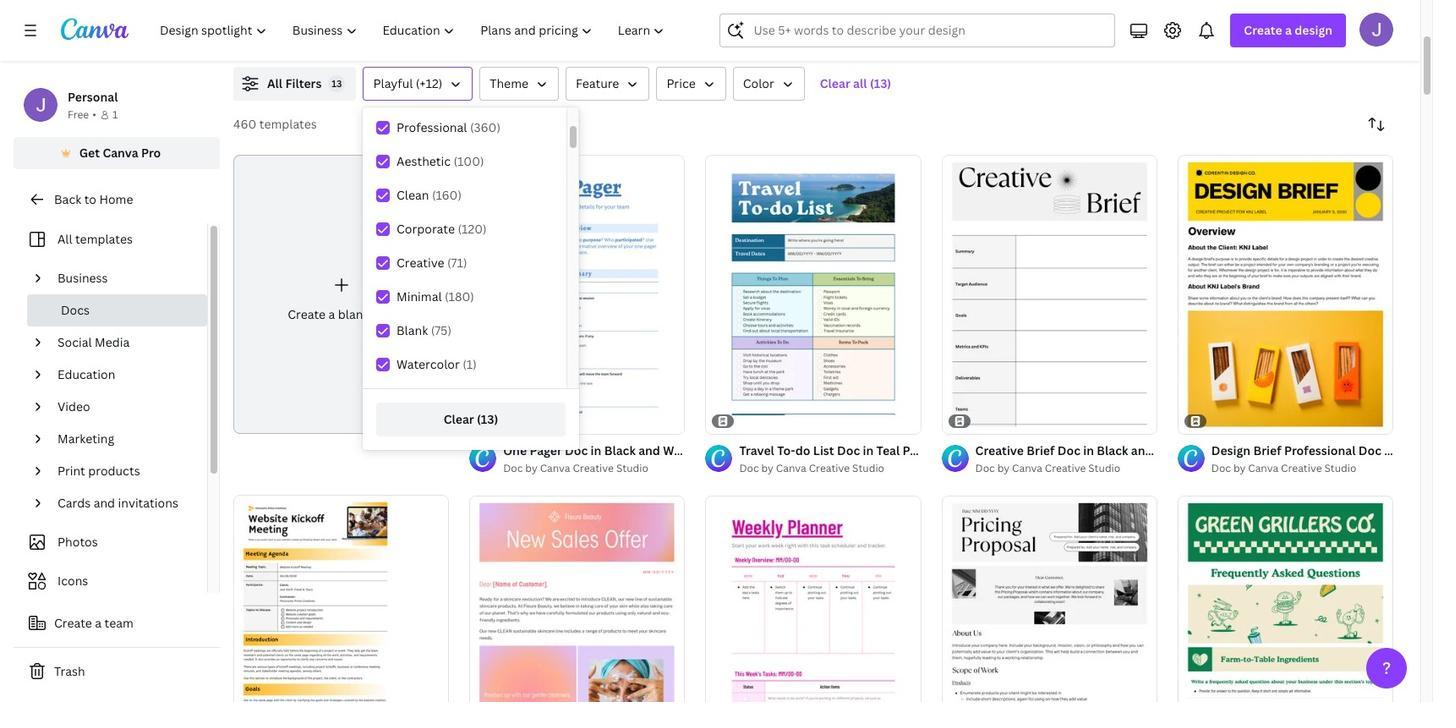 Task type: describe. For each thing, give the bounding box(es) containing it.
studio inside creative brief doc in black and white grey editorial style doc by canva creative studio
[[1089, 461, 1121, 475]]

creative (71)
[[397, 255, 467, 271]]

clear all (13)
[[820, 75, 892, 91]]

aesthetic
[[397, 153, 451, 169]]

color button
[[733, 67, 805, 101]]

corporate (120)
[[397, 221, 487, 237]]

icons
[[58, 573, 88, 589]]

media
[[95, 334, 130, 350]]

canva for design brief professional doc in yellow black grey bold modern style image
[[1249, 461, 1279, 475]]

a for design
[[1286, 22, 1292, 38]]

all for all filters
[[267, 75, 283, 91]]

editorial
[[1223, 442, 1272, 458]]

clear (13) button
[[376, 403, 566, 436]]

create for create a blank doc
[[288, 306, 326, 322]]

Sort by button
[[1360, 107, 1394, 141]]

create a team
[[54, 615, 134, 631]]

color
[[743, 75, 775, 91]]

doc by canva creative studio link for pricing proposal professional doc in white black grey sleek monochrome style image
[[976, 460, 1158, 477]]

design
[[1295, 22, 1333, 38]]

by for business letter professional doc in salmon light blue gradients style image
[[526, 461, 538, 475]]

(100)
[[454, 153, 484, 169]]

and inside creative brief doc in black and white grey editorial style doc by canva creative studio
[[1132, 442, 1153, 458]]

video link
[[51, 391, 197, 423]]

doc by canva creative studio link for business letter professional doc in salmon light blue gradients style image
[[503, 460, 685, 477]]

education
[[58, 366, 115, 382]]

minimal (180)
[[397, 288, 474, 304]]

create for create a team
[[54, 615, 92, 631]]

canva inside get canva pro button
[[103, 145, 138, 161]]

design brief professional doc in yellow black grey bold modern style image
[[1178, 155, 1394, 434]]

clear all (13) button
[[812, 67, 900, 101]]

in
[[1084, 442, 1094, 458]]

blank
[[338, 306, 369, 322]]

creative brief doc in black and white grey editorial style doc by canva creative studio
[[976, 442, 1304, 475]]

creative brief doc in black and white grey editorial style link
[[976, 442, 1304, 460]]

photos
[[58, 534, 98, 550]]

trash link
[[14, 655, 220, 688]]

playful (+12) button
[[363, 67, 473, 101]]

clean (160)
[[397, 187, 462, 203]]

all templates
[[58, 231, 133, 247]]

•
[[92, 107, 96, 122]]

create a design button
[[1231, 14, 1347, 47]]

by inside creative brief doc in black and white grey editorial style doc by canva creative studio
[[998, 461, 1010, 475]]

460 templates
[[233, 116, 317, 132]]

studio for weekly planner doc in magenta light pink vibrant professional style image
[[853, 461, 885, 475]]

free •
[[68, 107, 96, 122]]

(71)
[[447, 255, 467, 271]]

doc by canva creative studio for business letter professional doc in salmon light blue gradients style image
[[503, 461, 649, 475]]

doc by canva creative studio link for weekly planner doc in magenta light pink vibrant professional style image
[[740, 460, 922, 477]]

price
[[667, 75, 696, 91]]

canva for travel to-do list doc in teal pastel green pastel purple vibrant professional style 'image'
[[776, 461, 807, 475]]

create a design
[[1244, 22, 1333, 38]]

studio for 'food & restaurant faqs doc in green cream yellow bold nostalgia style' image
[[1325, 461, 1357, 475]]

(120)
[[458, 221, 487, 237]]

business link
[[51, 262, 197, 294]]

studio for business letter professional doc in salmon light blue gradients style image
[[616, 461, 649, 475]]

price button
[[657, 67, 726, 101]]

jacob simon image
[[1360, 13, 1394, 47]]

print products
[[58, 463, 140, 479]]

all
[[853, 75, 867, 91]]

trash
[[54, 663, 85, 679]]

playful
[[373, 75, 413, 91]]

personal
[[68, 89, 118, 105]]

invitations
[[118, 495, 178, 511]]

clean
[[397, 187, 429, 203]]

(+12)
[[416, 75, 443, 91]]

create a blank doc element
[[233, 155, 449, 434]]

create a blank doc link
[[233, 155, 449, 434]]

460
[[233, 116, 257, 132]]

create a team button
[[14, 606, 220, 640]]

blank (75)
[[397, 322, 452, 338]]

(13) inside button
[[477, 411, 498, 427]]

products
[[88, 463, 140, 479]]

feature
[[576, 75, 619, 91]]

business
[[58, 270, 108, 286]]

top level navigation element
[[149, 14, 680, 47]]

marketing
[[58, 431, 114, 447]]

clear (13)
[[444, 411, 498, 427]]

1
[[112, 107, 118, 122]]

a for blank
[[329, 306, 335, 322]]

education link
[[51, 359, 197, 391]]

social media link
[[51, 326, 197, 359]]

docs
[[61, 302, 90, 318]]

professional
[[397, 119, 467, 135]]

marketing link
[[51, 423, 197, 455]]

playful (+12)
[[373, 75, 443, 91]]

print
[[58, 463, 85, 479]]

get canva pro
[[79, 145, 161, 161]]

team
[[104, 615, 134, 631]]

(360)
[[470, 119, 501, 135]]

canva for one pager doc in black and white blue light blue classic professional style image
[[540, 461, 571, 475]]

white
[[1156, 442, 1190, 458]]



Task type: locate. For each thing, give the bounding box(es) containing it.
1 vertical spatial a
[[329, 306, 335, 322]]

templates
[[259, 116, 317, 132], [75, 231, 133, 247]]

doc by canva creative studio
[[503, 461, 649, 475], [740, 461, 885, 475], [1212, 461, 1357, 475]]

one pager doc in black and white blue light blue classic professional style image
[[470, 155, 685, 434]]

a inside dropdown button
[[1286, 22, 1292, 38]]

clear inside button
[[820, 75, 851, 91]]

templates for all templates
[[75, 231, 133, 247]]

back to home link
[[14, 183, 220, 217]]

1 horizontal spatial (13)
[[870, 75, 892, 91]]

0 horizontal spatial and
[[94, 495, 115, 511]]

0 horizontal spatial doc by canva creative studio
[[503, 461, 649, 475]]

a left team
[[95, 615, 102, 631]]

1 vertical spatial (13)
[[477, 411, 498, 427]]

create inside button
[[54, 615, 92, 631]]

1 horizontal spatial a
[[329, 306, 335, 322]]

1 horizontal spatial clear
[[820, 75, 851, 91]]

4 doc by canva creative studio link from the left
[[1212, 460, 1394, 477]]

a left blank
[[329, 306, 335, 322]]

0 horizontal spatial all
[[58, 231, 72, 247]]

clear down (1) in the left of the page
[[444, 411, 474, 427]]

1 doc by canva creative studio from the left
[[503, 461, 649, 475]]

3 studio from the left
[[1089, 461, 1121, 475]]

1 studio from the left
[[616, 461, 649, 475]]

1 horizontal spatial doc by canva creative studio
[[740, 461, 885, 475]]

clear left "all" on the top of the page
[[820, 75, 851, 91]]

home
[[99, 191, 133, 207]]

create down icons
[[54, 615, 92, 631]]

3 doc by canva creative studio from the left
[[1212, 461, 1357, 475]]

all filters
[[267, 75, 322, 91]]

0 vertical spatial a
[[1286, 22, 1292, 38]]

by for 'food & restaurant faqs doc in green cream yellow bold nostalgia style' image
[[1234, 461, 1246, 475]]

all
[[267, 75, 283, 91], [58, 231, 72, 247]]

create left blank
[[288, 306, 326, 322]]

kickoff meeting doc in orange black white professional gradients style image
[[233, 495, 449, 702]]

a for team
[[95, 615, 102, 631]]

clear for clear (13)
[[444, 411, 474, 427]]

0 horizontal spatial create
[[54, 615, 92, 631]]

clear inside button
[[444, 411, 474, 427]]

create for create a design
[[1244, 22, 1283, 38]]

weekly planner doc in magenta light pink vibrant professional style image
[[706, 496, 922, 702]]

1 horizontal spatial all
[[267, 75, 283, 91]]

2 doc by canva creative studio from the left
[[740, 461, 885, 475]]

creative brief doc in black and white grey editorial style image
[[942, 155, 1158, 434]]

photos link
[[24, 526, 197, 558]]

Search search field
[[754, 14, 1105, 47]]

1 vertical spatial clear
[[444, 411, 474, 427]]

3 by from the left
[[998, 461, 1010, 475]]

all for all templates
[[58, 231, 72, 247]]

1 vertical spatial create
[[288, 306, 326, 322]]

2 by from the left
[[762, 461, 774, 475]]

doc
[[372, 306, 395, 322], [1058, 442, 1081, 458], [503, 461, 523, 475], [740, 461, 759, 475], [976, 461, 995, 475], [1212, 461, 1231, 475]]

brief
[[1027, 442, 1055, 458]]

(180)
[[445, 288, 474, 304]]

1 doc by canva creative studio link from the left
[[503, 460, 685, 477]]

social media
[[58, 334, 130, 350]]

theme
[[490, 75, 529, 91]]

grey
[[1193, 442, 1220, 458]]

create left design
[[1244, 22, 1283, 38]]

canva
[[103, 145, 138, 161], [540, 461, 571, 475], [776, 461, 807, 475], [1012, 461, 1043, 475], [1249, 461, 1279, 475]]

clear for clear all (13)
[[820, 75, 851, 91]]

video
[[58, 398, 90, 414]]

a left design
[[1286, 22, 1292, 38]]

1 vertical spatial templates
[[75, 231, 133, 247]]

blank
[[397, 322, 428, 338]]

templates down all filters
[[259, 116, 317, 132]]

1 vertical spatial all
[[58, 231, 72, 247]]

business letter professional doc in salmon light blue gradients style image
[[470, 496, 685, 702]]

(13)
[[870, 75, 892, 91], [477, 411, 498, 427]]

doc by canva creative studio link
[[503, 460, 685, 477], [740, 460, 922, 477], [976, 460, 1158, 477], [1212, 460, 1394, 477]]

create inside dropdown button
[[1244, 22, 1283, 38]]

cards and invitations link
[[51, 487, 197, 519]]

a inside button
[[95, 615, 102, 631]]

0 horizontal spatial a
[[95, 615, 102, 631]]

0 horizontal spatial clear
[[444, 411, 474, 427]]

black
[[1097, 442, 1129, 458]]

create a blank doc
[[288, 306, 395, 322]]

doc by canva creative studio for weekly planner doc in magenta light pink vibrant professional style image
[[740, 461, 885, 475]]

2 horizontal spatial doc by canva creative studio
[[1212, 461, 1357, 475]]

back to home
[[54, 191, 133, 207]]

1 horizontal spatial and
[[1132, 442, 1153, 458]]

clear
[[820, 75, 851, 91], [444, 411, 474, 427]]

2 doc by canva creative studio link from the left
[[740, 460, 922, 477]]

by for weekly planner doc in magenta light pink vibrant professional style image
[[762, 461, 774, 475]]

all left "filters"
[[267, 75, 283, 91]]

2 vertical spatial create
[[54, 615, 92, 631]]

canva inside creative brief doc in black and white grey editorial style doc by canva creative studio
[[1012, 461, 1043, 475]]

free
[[68, 107, 89, 122]]

1 horizontal spatial templates
[[259, 116, 317, 132]]

1 by from the left
[[526, 461, 538, 475]]

theme button
[[480, 67, 559, 101]]

to
[[84, 191, 96, 207]]

1 horizontal spatial create
[[288, 306, 326, 322]]

0 horizontal spatial templates
[[75, 231, 133, 247]]

food & restaurant faqs doc in green cream yellow bold nostalgia style image
[[1178, 496, 1394, 702]]

filters
[[285, 75, 322, 91]]

3 doc by canva creative studio link from the left
[[976, 460, 1158, 477]]

13
[[332, 77, 342, 90]]

0 vertical spatial clear
[[820, 75, 851, 91]]

icons link
[[24, 565, 197, 597]]

all down back
[[58, 231, 72, 247]]

get canva pro button
[[14, 137, 220, 169]]

back
[[54, 191, 81, 207]]

None search field
[[720, 14, 1116, 47]]

aesthetic (100)
[[397, 153, 484, 169]]

0 vertical spatial create
[[1244, 22, 1283, 38]]

create
[[1244, 22, 1283, 38], [288, 306, 326, 322], [54, 615, 92, 631]]

minimal
[[397, 288, 442, 304]]

cards
[[58, 495, 91, 511]]

watercolor
[[397, 356, 460, 372]]

13 filter options selected element
[[329, 75, 345, 92]]

templates down back to home at the top left of page
[[75, 231, 133, 247]]

0 vertical spatial all
[[267, 75, 283, 91]]

doc by canva creative studio link for 'food & restaurant faqs doc in green cream yellow bold nostalgia style' image
[[1212, 460, 1394, 477]]

templates for 460 templates
[[259, 116, 317, 132]]

pricing proposal professional doc in white black grey sleek monochrome style image
[[942, 496, 1158, 702]]

2 vertical spatial a
[[95, 615, 102, 631]]

(1)
[[463, 356, 477, 372]]

watercolor (1)
[[397, 356, 477, 372]]

2 studio from the left
[[853, 461, 885, 475]]

(13) inside button
[[870, 75, 892, 91]]

(75)
[[431, 322, 452, 338]]

a
[[1286, 22, 1292, 38], [329, 306, 335, 322], [95, 615, 102, 631]]

feature button
[[566, 67, 650, 101]]

style
[[1275, 442, 1304, 458]]

doc by canva creative studio for 'food & restaurant faqs doc in green cream yellow bold nostalgia style' image
[[1212, 461, 1357, 475]]

4 by from the left
[[1234, 461, 1246, 475]]

1 vertical spatial and
[[94, 495, 115, 511]]

print products link
[[51, 455, 197, 487]]

professional (360)
[[397, 119, 501, 135]]

all templates link
[[24, 223, 197, 255]]

and right black
[[1132, 442, 1153, 458]]

creative
[[397, 255, 445, 271], [976, 442, 1024, 458], [573, 461, 614, 475], [809, 461, 850, 475], [1045, 461, 1086, 475], [1281, 461, 1322, 475]]

0 vertical spatial and
[[1132, 442, 1153, 458]]

social
[[58, 334, 92, 350]]

2 horizontal spatial create
[[1244, 22, 1283, 38]]

0 vertical spatial (13)
[[870, 75, 892, 91]]

pro
[[141, 145, 161, 161]]

travel to-do list doc in teal pastel green pastel purple vibrant professional style image
[[706, 155, 922, 434]]

corporate
[[397, 221, 455, 237]]

4 studio from the left
[[1325, 461, 1357, 475]]

0 vertical spatial templates
[[259, 116, 317, 132]]

2 horizontal spatial a
[[1286, 22, 1292, 38]]

(160)
[[432, 187, 462, 203]]

0 horizontal spatial (13)
[[477, 411, 498, 427]]

and right cards
[[94, 495, 115, 511]]

get
[[79, 145, 100, 161]]



Task type: vqa. For each thing, say whether or not it's contained in the screenshot.
3rd option from the bottom
no



